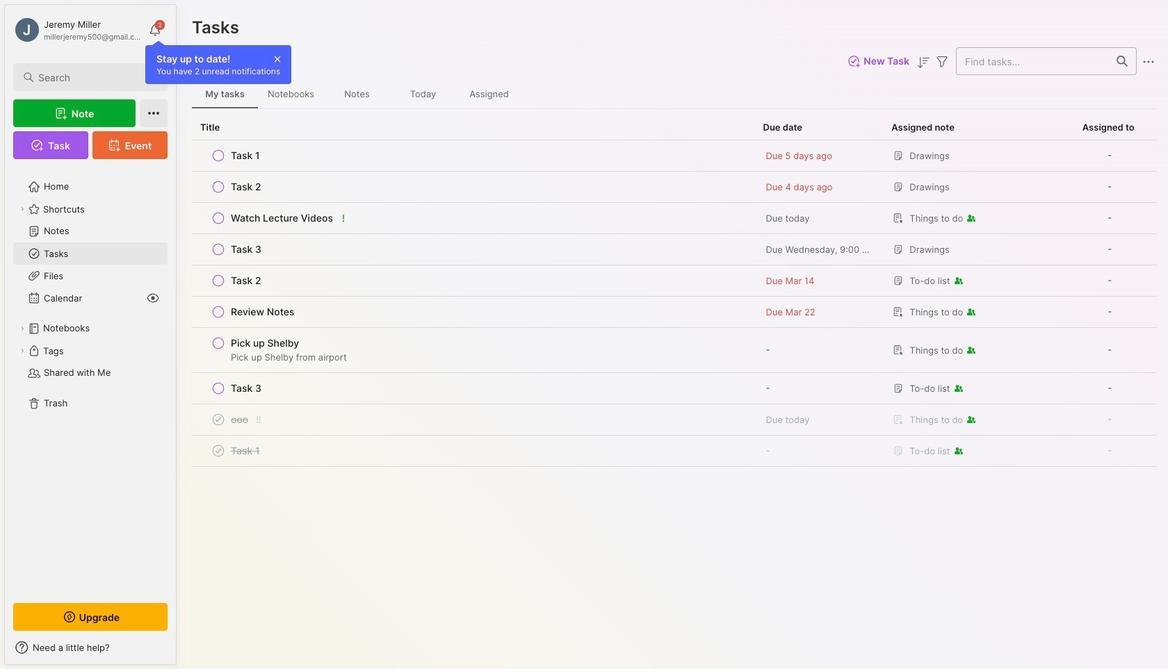 Task type: locate. For each thing, give the bounding box(es) containing it.
main element
[[0, 0, 181, 670]]

row group
[[192, 141, 1158, 467]]

click to collapse image
[[176, 644, 186, 661]]

row
[[192, 141, 1158, 172], [200, 146, 747, 166], [192, 172, 1158, 203], [200, 177, 747, 197], [192, 203, 1158, 234], [200, 209, 747, 228], [192, 234, 1158, 266], [200, 240, 747, 259], [192, 266, 1158, 297], [200, 271, 747, 291], [192, 297, 1158, 328], [200, 303, 747, 322], [192, 328, 1158, 374], [200, 334, 747, 367], [192, 374, 1158, 405], [200, 379, 747, 399], [192, 405, 1158, 436], [200, 410, 747, 430], [192, 436, 1158, 467], [200, 442, 747, 461]]

None search field
[[38, 69, 155, 86]]

task 1 9 cell
[[231, 445, 260, 458]]

tooltip
[[145, 40, 292, 84]]

tree
[[5, 168, 176, 591]]

filter tasks image
[[934, 53, 951, 70]]

none search field inside main element
[[38, 69, 155, 86]]

More actions and view options field
[[1137, 52, 1158, 70]]

task 1 0 cell
[[231, 149, 260, 163]]

review notes 5 cell
[[231, 305, 295, 319]]

ooo 8 cell
[[231, 413, 249, 427]]

expand notebooks image
[[18, 325, 26, 333]]

watch lecture videos 2 cell
[[231, 211, 333, 225]]

Account field
[[13, 16, 142, 44]]

Sort tasks by… field
[[915, 53, 932, 71]]

Find tasks… text field
[[957, 50, 1109, 73]]



Task type: vqa. For each thing, say whether or not it's contained in the screenshot.
Main Element
yes



Task type: describe. For each thing, give the bounding box(es) containing it.
Filter tasks field
[[934, 52, 951, 70]]

WHAT'S NEW field
[[5, 637, 176, 659]]

task 2 1 cell
[[231, 180, 261, 194]]

task 3 3 cell
[[231, 243, 262, 257]]

expand tags image
[[18, 347, 26, 355]]

more actions and view options image
[[1141, 53, 1158, 70]]

task 3 7 cell
[[231, 382, 262, 396]]

Search text field
[[38, 71, 155, 84]]

tree inside main element
[[5, 168, 176, 591]]

task 2 4 cell
[[231, 274, 261, 288]]

pick up shelby 6 cell
[[231, 337, 299, 351]]



